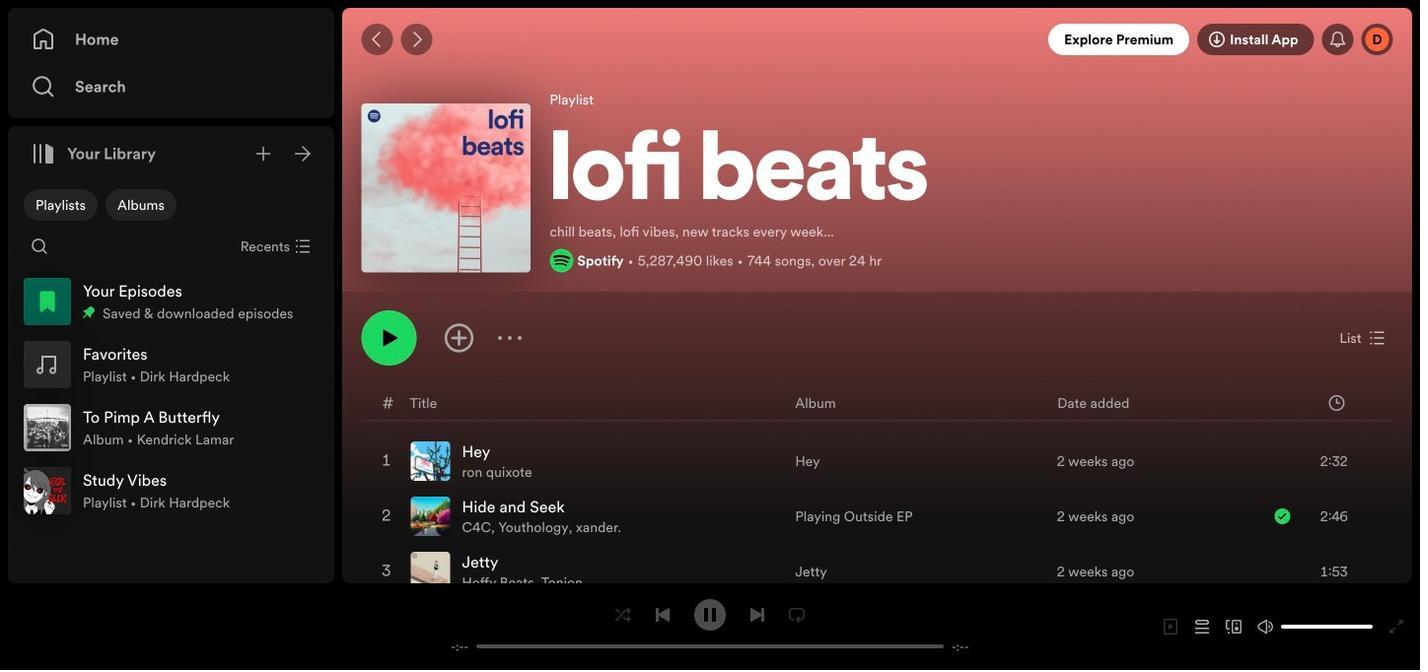 Task type: describe. For each thing, give the bounding box(es) containing it.
main element
[[8, 8, 334, 584]]

duration element
[[1329, 395, 1345, 411]]

search in your library image
[[32, 239, 47, 254]]

duration image
[[1329, 395, 1345, 411]]

1 group from the top
[[16, 270, 326, 333]]

Disable repeat checkbox
[[781, 599, 813, 631]]

Recents, List view field
[[225, 231, 323, 262]]

top bar and user menu element
[[342, 8, 1412, 71]]

enable shuffle image
[[615, 607, 631, 623]]

next image
[[750, 607, 765, 623]]

none search field inside main element
[[24, 231, 55, 262]]

none checkbox inside main element
[[24, 189, 98, 221]]

3 group from the top
[[16, 396, 326, 460]]

go back image
[[369, 32, 385, 47]]

go forward image
[[409, 32, 424, 47]]

pause image
[[702, 607, 718, 623]]

volume high image
[[1257, 619, 1273, 635]]



Task type: locate. For each thing, give the bounding box(es) containing it.
None checkbox
[[24, 189, 98, 221]]

none checkbox inside main element
[[106, 189, 176, 221]]

row
[[362, 386, 1392, 422]]

4 group from the top
[[16, 460, 326, 523]]

what's new image
[[1330, 32, 1346, 47]]

player controls element
[[429, 599, 991, 655]]

previous image
[[655, 607, 671, 623]]

None search field
[[24, 231, 55, 262]]

lofi beats grid
[[343, 385, 1411, 671]]

group
[[16, 270, 326, 333], [16, 333, 326, 396], [16, 396, 326, 460], [16, 460, 326, 523]]

spotify image
[[550, 249, 573, 273]]

cell
[[411, 435, 779, 488], [411, 490, 779, 543], [1257, 490, 1375, 543], [411, 545, 779, 598]]

lofi beats image
[[361, 103, 531, 273]]

None checkbox
[[106, 189, 176, 221]]

2 group from the top
[[16, 333, 326, 396]]

disable repeat image
[[789, 607, 805, 623]]

row inside 'lofi beats' grid
[[362, 386, 1392, 422]]



Task type: vqa. For each thing, say whether or not it's contained in the screenshot.
spotify icon
yes



